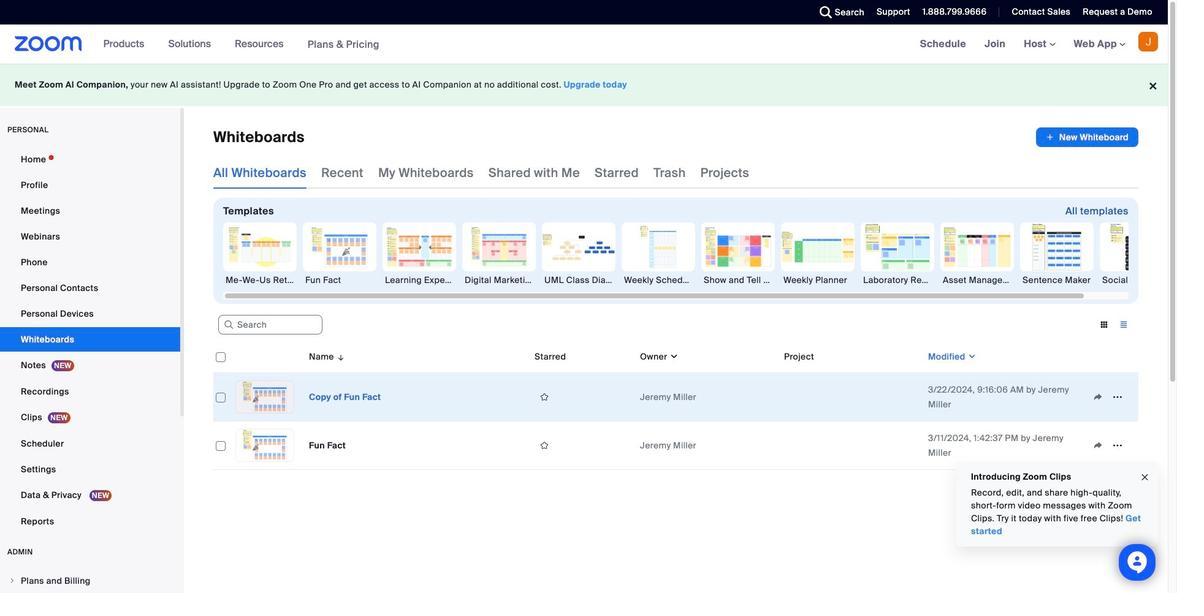 Task type: describe. For each thing, give the bounding box(es) containing it.
0 vertical spatial fun fact element
[[303, 274, 377, 286]]

share image
[[1089, 440, 1108, 451]]

Search text field
[[218, 315, 323, 335]]

personal menu menu
[[0, 147, 180, 535]]

zoom logo image
[[15, 36, 82, 52]]

show and tell with a twist element
[[702, 274, 775, 286]]

list mode, selected image
[[1114, 320, 1134, 331]]

tabs of all whiteboard page tab list
[[213, 157, 750, 189]]

laboratory report element
[[861, 274, 935, 286]]

profile picture image
[[1139, 32, 1159, 52]]

cell for share icon
[[780, 374, 924, 422]]

digital marketing canvas element
[[462, 274, 536, 286]]

close image
[[1141, 471, 1151, 485]]

cell for share image
[[780, 422, 924, 470]]

more options for fun fact image
[[1108, 440, 1128, 451]]

grid mode, not selected image
[[1095, 320, 1114, 331]]

me-we-us retrospective element
[[223, 274, 297, 286]]

down image
[[966, 351, 977, 363]]

asset management element
[[941, 274, 1015, 286]]

copy of fun fact element
[[309, 392, 381, 403]]



Task type: locate. For each thing, give the bounding box(es) containing it.
footer
[[0, 64, 1168, 106]]

weekly planner element
[[781, 274, 855, 286]]

sentence maker element
[[1021, 274, 1094, 286]]

2 cell from the top
[[780, 422, 924, 470]]

thumbnail of copy of fun fact image
[[236, 382, 294, 413]]

social emotional learning element
[[1100, 274, 1174, 286]]

arrow down image
[[334, 350, 346, 364]]

menu item
[[0, 570, 180, 593]]

cell
[[780, 374, 924, 422], [780, 422, 924, 470]]

copy of fun fact, modified at mar 22, 2024 by jeremy miller, link image
[[236, 381, 294, 414]]

weekly schedule element
[[622, 274, 696, 286]]

banner
[[0, 25, 1168, 64]]

share image
[[1089, 392, 1108, 403]]

meetings navigation
[[911, 25, 1168, 64]]

fun fact element
[[303, 274, 377, 286], [309, 440, 346, 451]]

add image
[[1046, 131, 1055, 144]]

application
[[1037, 128, 1139, 147], [213, 341, 1148, 480], [535, 388, 631, 407], [1089, 388, 1134, 407], [535, 437, 631, 455], [1089, 437, 1134, 455]]

down image
[[668, 351, 679, 363]]

learning experience canvas element
[[383, 274, 456, 286]]

product information navigation
[[94, 25, 389, 64]]

more options for copy of fun fact image
[[1108, 392, 1128, 403]]

thumbnail of fun fact image
[[236, 430, 294, 462]]

1 vertical spatial fun fact element
[[309, 440, 346, 451]]

1 cell from the top
[[780, 374, 924, 422]]

right image
[[9, 578, 16, 585]]

uml class diagram element
[[542, 274, 616, 286]]



Task type: vqa. For each thing, say whether or not it's contained in the screenshot.
first option group from the bottom of the page
no



